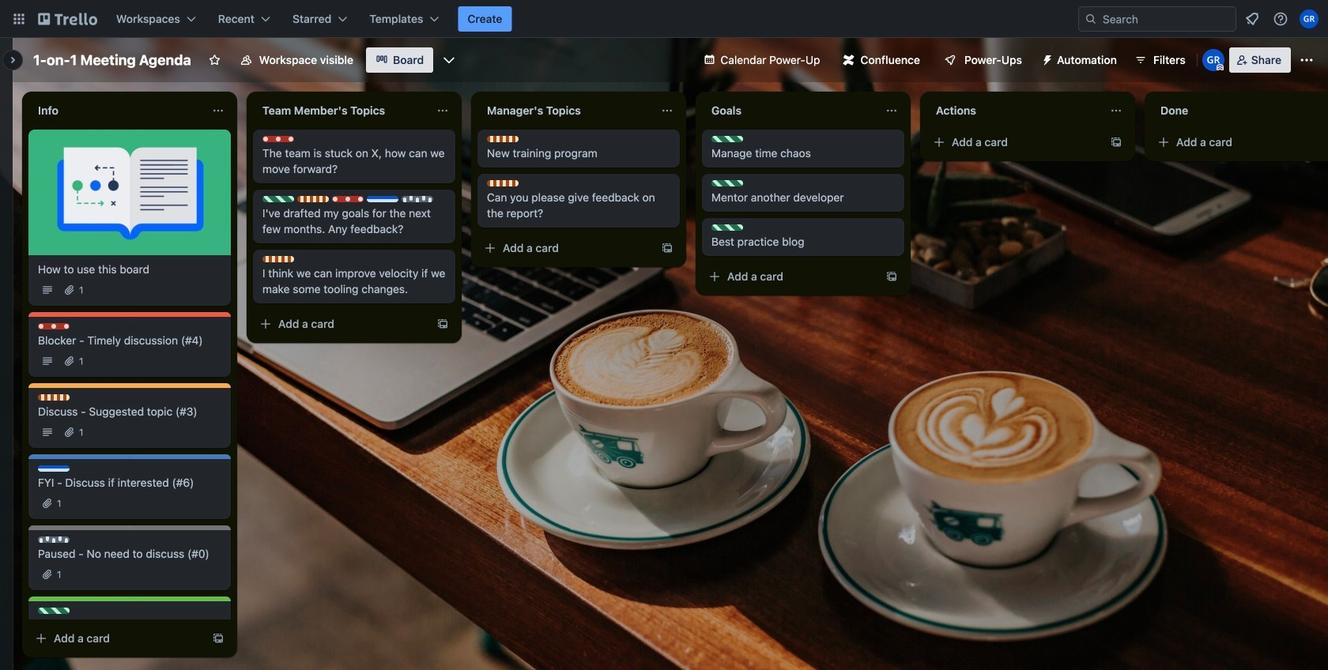 Task type: describe. For each thing, give the bounding box(es) containing it.
open information menu image
[[1273, 11, 1289, 27]]

1 vertical spatial create from template… image
[[212, 633, 225, 645]]

1 horizontal spatial create from template… image
[[1110, 136, 1123, 149]]

0 horizontal spatial create from template… image
[[437, 318, 449, 331]]

primary element
[[0, 0, 1329, 38]]

1 horizontal spatial color: red, title: "blocker" element
[[263, 136, 294, 142]]

1 horizontal spatial color: blue, title: "fyi" element
[[367, 196, 399, 202]]

0 horizontal spatial greg robinson (gregrobinson96) image
[[1203, 49, 1225, 71]]

back to home image
[[38, 6, 97, 32]]

2 horizontal spatial create from template… image
[[886, 270, 898, 283]]

this member is an admin of this board. image
[[1217, 64, 1224, 71]]

Search field
[[1098, 7, 1236, 31]]

greg robinson (gregrobinson96) image inside primary element
[[1300, 9, 1319, 28]]

1 horizontal spatial create from template… image
[[661, 242, 674, 255]]



Task type: vqa. For each thing, say whether or not it's contained in the screenshot.
cards for To do
no



Task type: locate. For each thing, give the bounding box(es) containing it.
0 horizontal spatial create from template… image
[[212, 633, 225, 645]]

Board name text field
[[25, 47, 199, 73]]

greg robinson (gregrobinson96) image right the "open information menu" image
[[1300, 9, 1319, 28]]

2 vertical spatial color: red, title: "blocker" element
[[38, 323, 70, 330]]

star or unstar board image
[[209, 54, 221, 66]]

1 vertical spatial greg robinson (gregrobinson96) image
[[1203, 49, 1225, 71]]

1 vertical spatial color: red, title: "blocker" element
[[332, 196, 364, 202]]

0 vertical spatial color: blue, title: "fyi" element
[[367, 196, 399, 202]]

show menu image
[[1299, 52, 1315, 68]]

0 vertical spatial color: red, title: "blocker" element
[[263, 136, 294, 142]]

confluence icon image
[[843, 55, 855, 66]]

0 horizontal spatial color: red, title: "blocker" element
[[38, 323, 70, 330]]

color: orange, title: "discuss" element
[[487, 136, 519, 142], [487, 180, 519, 187], [297, 196, 329, 202], [263, 256, 294, 263], [38, 395, 70, 401]]

1 vertical spatial create from template… image
[[886, 270, 898, 283]]

search image
[[1085, 13, 1098, 25]]

2 vertical spatial create from template… image
[[437, 318, 449, 331]]

color: green, title: "goal" element
[[712, 136, 743, 142], [712, 180, 743, 187], [263, 196, 294, 202], [712, 225, 743, 231], [38, 608, 70, 615]]

1 horizontal spatial color: black, title: "paused" element
[[402, 196, 433, 202]]

1 vertical spatial color: black, title: "paused" element
[[38, 537, 70, 543]]

0 vertical spatial create from template… image
[[1110, 136, 1123, 149]]

None text field
[[253, 98, 430, 123], [927, 98, 1104, 123], [1152, 98, 1329, 123], [253, 98, 430, 123], [927, 98, 1104, 123], [1152, 98, 1329, 123]]

1 horizontal spatial greg robinson (gregrobinson96) image
[[1300, 9, 1319, 28]]

color: black, title: "paused" element
[[402, 196, 433, 202], [38, 537, 70, 543]]

2 horizontal spatial color: red, title: "blocker" element
[[332, 196, 364, 202]]

create from template… image
[[1110, 136, 1123, 149], [212, 633, 225, 645]]

0 horizontal spatial color: black, title: "paused" element
[[38, 537, 70, 543]]

0 vertical spatial greg robinson (gregrobinson96) image
[[1300, 9, 1319, 28]]

create from template… image
[[661, 242, 674, 255], [886, 270, 898, 283], [437, 318, 449, 331]]

0 notifications image
[[1243, 9, 1262, 28]]

color: blue, title: "fyi" element
[[367, 196, 399, 202], [38, 466, 70, 472]]

0 horizontal spatial color: blue, title: "fyi" element
[[38, 466, 70, 472]]

customize views image
[[441, 52, 457, 68]]

0 vertical spatial create from template… image
[[661, 242, 674, 255]]

greg robinson (gregrobinson96) image
[[1300, 9, 1319, 28], [1203, 49, 1225, 71]]

greg robinson (gregrobinson96) image down search field
[[1203, 49, 1225, 71]]

None text field
[[28, 98, 206, 123], [478, 98, 655, 123], [702, 98, 879, 123], [28, 98, 206, 123], [478, 98, 655, 123], [702, 98, 879, 123]]

sm image
[[1035, 47, 1057, 70]]

1 vertical spatial color: blue, title: "fyi" element
[[38, 466, 70, 472]]

color: red, title: "blocker" element
[[263, 136, 294, 142], [332, 196, 364, 202], [38, 323, 70, 330]]

0 vertical spatial color: black, title: "paused" element
[[402, 196, 433, 202]]



